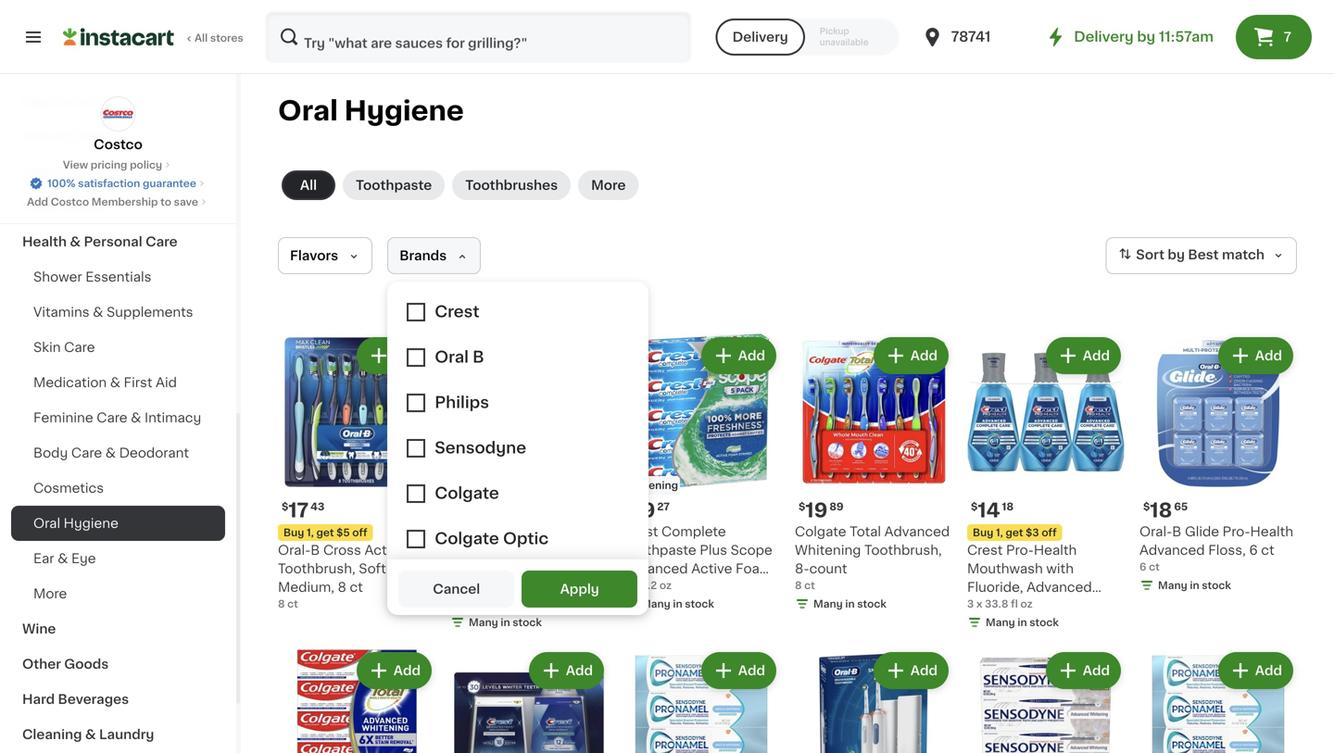 Task type: vqa. For each thing, say whether or not it's contained in the screenshot.
CEREAL within the Raspberry Yogurt Cereal Bowl
no



Task type: describe. For each thing, give the bounding box(es) containing it.
scope
[[731, 544, 773, 557]]

x right apply
[[632, 581, 638, 591]]

0 horizontal spatial fl
[[1011, 599, 1018, 609]]

product group containing 14
[[967, 334, 1125, 634]]

in for 18
[[1190, 581, 1200, 591]]

whitening inside 'colgate total advanced whitening toothbrush, 8-count 8 ct'
[[795, 544, 861, 557]]

& for eye
[[58, 552, 68, 565]]

oral- for cross
[[278, 544, 311, 557]]

ct inside crest complete toothpaste plus scope advanced active foam, striped, 8.2 oz, 5 ct
[[735, 581, 748, 594]]

white
[[512, 544, 549, 557]]

ear
[[33, 552, 54, 565]]

beer & cider
[[22, 130, 108, 143]]

many in stock for 18
[[1158, 581, 1231, 591]]

view pricing policy link
[[63, 158, 173, 172]]

27
[[657, 502, 670, 512]]

cosmetics
[[33, 482, 104, 495]]

& for cider
[[57, 130, 68, 143]]

toothbrush, for cross
[[278, 562, 356, 575]]

care for feminine
[[97, 411, 128, 424]]

& for laundry
[[85, 728, 96, 741]]

health inside oral-b glide pro-health advanced floss, 6 ct 6 ct
[[1250, 525, 1294, 538]]

body care & deodorant
[[33, 447, 189, 460]]

1 horizontal spatial costco
[[94, 138, 143, 151]]

vitamins & supplements link
[[11, 295, 225, 330]]

feminine care & intimacy link
[[11, 400, 225, 436]]

by for delivery
[[1137, 30, 1156, 44]]

crest for crest complete toothpaste plus scope advanced active foam, striped, 8.2 oz, 5 ct
[[623, 525, 658, 538]]

stock for 18
[[1202, 581, 1231, 591]]

0 vertical spatial more
[[591, 179, 626, 192]]

add inside add costco membership to save link
[[27, 197, 48, 207]]

$ for 14
[[971, 502, 978, 512]]

all link
[[282, 170, 335, 200]]

advanced inside crest 3d white advanced toothpaste, 5 x 5.2 oz 5 x 5.2 oz
[[450, 562, 516, 575]]

advanced inside 'colgate total advanced whitening toothbrush, 8-count 8 ct'
[[885, 525, 950, 538]]

delivery by 11:57am
[[1074, 30, 1214, 44]]

& for personal
[[70, 235, 81, 248]]

$5
[[336, 528, 350, 538]]

get for 14
[[1006, 528, 1023, 538]]

other goods link
[[11, 647, 225, 682]]

1 vertical spatial more link
[[11, 576, 225, 612]]

all stores
[[195, 33, 243, 43]]

1 19 from the left
[[633, 501, 655, 520]]

feminine
[[33, 411, 93, 424]]

78741
[[951, 30, 991, 44]]

costco inside add costco membership to save link
[[51, 197, 89, 207]]

0 horizontal spatial 18
[[461, 501, 483, 520]]

personal
[[84, 235, 142, 248]]

brands button
[[388, 237, 481, 274]]

$ 14 18
[[971, 501, 1014, 520]]

first
[[124, 376, 152, 389]]

cleaning & laundry link
[[11, 717, 225, 752]]

toothbrushes
[[465, 179, 558, 192]]

striped,
[[623, 581, 674, 594]]

2 1, from the left
[[479, 528, 486, 538]]

8 inside 'colgate total advanced whitening toothbrush, 8-count 8 ct'
[[795, 581, 802, 591]]

colgate
[[795, 525, 847, 538]]

instacart logo image
[[63, 26, 174, 48]]

oz, inside crest complete toothpaste plus scope advanced active foam, striped, 8.2 oz, 5 ct
[[701, 581, 720, 594]]

sort
[[1136, 249, 1165, 261]]

paper
[[22, 200, 61, 213]]

0 horizontal spatial 3
[[967, 599, 974, 609]]

paper goods
[[22, 200, 109, 213]]

goods for other goods
[[64, 658, 109, 671]]

1 vertical spatial 6
[[1140, 562, 1147, 572]]

shower essentials link
[[11, 259, 225, 295]]

laundry
[[99, 728, 154, 741]]

2 buy from the left
[[456, 528, 477, 538]]

cancel button
[[399, 571, 514, 608]]

in down crest 3d white advanced toothpaste, 5 x 5.2 oz 5 x 5.2 oz
[[501, 618, 510, 628]]

8-
[[795, 562, 810, 575]]

feminine care & intimacy
[[33, 411, 201, 424]]

best match
[[1188, 249, 1265, 261]]

body
[[33, 447, 68, 460]]

ear & eye link
[[11, 541, 225, 576]]

stock down 'care,'
[[1030, 618, 1059, 628]]

in for 19
[[845, 599, 855, 609]]

ct down soft
[[350, 581, 363, 594]]

11:57am
[[1159, 30, 1214, 44]]

toothpaste link
[[343, 170, 445, 200]]

whitening for 19
[[625, 480, 678, 491]]

essentials
[[85, 271, 152, 284]]

& for first
[[110, 376, 120, 389]]

& for supplements
[[93, 306, 103, 319]]

0 horizontal spatial toothpaste
[[356, 179, 432, 192]]

0 horizontal spatial 8
[[278, 599, 285, 609]]

costco link
[[94, 96, 143, 154]]

1, for 17
[[307, 528, 314, 538]]

0 horizontal spatial 8.2
[[640, 581, 657, 591]]

glide
[[1185, 525, 1220, 538]]

beer
[[22, 130, 54, 143]]

apply
[[560, 583, 599, 596]]

whitening for 18
[[452, 480, 506, 491]]

vitamins & supplements
[[33, 306, 193, 319]]

3 x 33.8 fl oz
[[967, 599, 1033, 609]]

buy 1, get $4 off
[[456, 528, 540, 538]]

plus
[[700, 544, 727, 557]]

1 vertical spatial hygiene
[[64, 517, 119, 530]]

care for skin
[[64, 341, 95, 354]]

& down feminine care & intimacy
[[105, 447, 116, 460]]

advanced inside 'crest pro-health mouthwash with fluoride, advanced complete care, 33.8 fl oz, 3 ct'
[[1027, 581, 1092, 594]]

policy
[[130, 160, 162, 170]]

0 vertical spatial hygiene
[[344, 98, 464, 124]]

100% satisfaction guarantee
[[47, 178, 196, 189]]

43
[[311, 502, 325, 512]]

oral hygiene link
[[11, 506, 225, 541]]

many down cancel button
[[469, 618, 498, 628]]

0 vertical spatial 6
[[1249, 544, 1258, 557]]

stock for 27
[[685, 599, 714, 609]]

electronics link
[[11, 83, 225, 119]]

delivery for delivery by 11:57am
[[1074, 30, 1134, 44]]

skin care
[[33, 341, 95, 354]]

sort by
[[1136, 249, 1185, 261]]

19 27
[[633, 501, 670, 520]]

1 horizontal spatial more link
[[578, 170, 639, 200]]

0 vertical spatial health
[[22, 235, 67, 248]]

colgate total advanced whitening toothbrush, 8-count 8 ct
[[795, 525, 950, 591]]

or
[[390, 562, 403, 575]]

toothpaste,
[[519, 562, 596, 575]]

$ 18 65
[[1143, 501, 1188, 520]]

stock for 19
[[857, 599, 887, 609]]

medication
[[33, 376, 107, 389]]

Search field
[[267, 13, 690, 61]]

electronics
[[22, 95, 98, 107]]

many for 19
[[814, 599, 843, 609]]

$3
[[1026, 528, 1039, 538]]

save
[[174, 197, 198, 207]]

many in stock down crest 3d white advanced toothpaste, 5 x 5.2 oz 5 x 5.2 oz
[[469, 618, 542, 628]]

eye
[[71, 552, 96, 565]]

fl inside 'crest pro-health mouthwash with fluoride, advanced complete care, 33.8 fl oz, 3 ct'
[[1105, 600, 1114, 612]]

1 horizontal spatial oral hygiene
[[278, 98, 464, 124]]

78741 button
[[922, 11, 1033, 63]]

get for 17
[[316, 528, 334, 538]]

oz, inside 'crest pro-health mouthwash with fluoride, advanced complete care, 33.8 fl oz, 3 ct'
[[967, 618, 986, 631]]

$ for 19
[[799, 502, 806, 512]]

crest 3d white advanced toothpaste, 5 x 5.2 oz 5 x 5.2 oz
[[450, 544, 596, 609]]

mouthwash
[[967, 562, 1043, 575]]

paper goods link
[[11, 189, 225, 224]]

add costco membership to save
[[27, 197, 198, 207]]

health & personal care
[[22, 235, 178, 248]]

care for body
[[71, 447, 102, 460]]

crest for crest pro-health mouthwash with fluoride, advanced complete care, 33.8 fl oz, 3 ct
[[967, 544, 1003, 557]]

to
[[160, 197, 171, 207]]

many in stock for 27
[[641, 599, 714, 609]]



Task type: locate. For each thing, give the bounding box(es) containing it.
0 horizontal spatial crest
[[450, 544, 486, 557]]

0 horizontal spatial get
[[316, 528, 334, 538]]

1 horizontal spatial whitening
[[625, 480, 678, 491]]

18 up buy 1, get $4 off
[[461, 501, 483, 520]]

brands
[[400, 249, 447, 262]]

1 horizontal spatial oral-
[[1140, 525, 1172, 538]]

toothbrush, inside 'colgate total advanced whitening toothbrush, 8-count 8 ct'
[[864, 544, 942, 557]]

all up flavors
[[300, 179, 317, 192]]

1 horizontal spatial 6
[[1249, 544, 1258, 557]]

view pricing policy
[[63, 160, 162, 170]]

1 vertical spatial complete
[[967, 600, 1032, 612]]

toothbrush, up medium,
[[278, 562, 356, 575]]

cleaning
[[22, 728, 82, 741]]

ct inside 'crest pro-health mouthwash with fluoride, advanced complete care, 33.8 fl oz, 3 ct'
[[1001, 618, 1015, 631]]

toothpaste
[[356, 179, 432, 192], [623, 544, 697, 557]]

5.2
[[473, 581, 493, 594], [468, 599, 484, 609]]

1 vertical spatial toothpaste
[[623, 544, 697, 557]]

foam,
[[736, 562, 775, 575]]

stores
[[210, 33, 243, 43]]

0 horizontal spatial 33.8
[[985, 599, 1009, 609]]

1 vertical spatial b
[[311, 544, 320, 557]]

advanced down glide
[[1140, 544, 1205, 557]]

5.2 down cancel
[[468, 599, 484, 609]]

advanced up 5 x 8.2 oz
[[623, 562, 688, 575]]

0 horizontal spatial 19
[[633, 501, 655, 520]]

add costco membership to save link
[[27, 195, 209, 209]]

other goods
[[22, 658, 109, 671]]

0 horizontal spatial off
[[352, 528, 367, 538]]

& left "first"
[[110, 376, 120, 389]]

2 horizontal spatial 18
[[1150, 501, 1172, 520]]

7 button
[[1236, 15, 1312, 59]]

0 vertical spatial b
[[1172, 525, 1182, 538]]

oral-b cross action toothbrush, soft or medium, 8 ct 8 ct
[[278, 544, 407, 609]]

1 horizontal spatial off
[[525, 528, 540, 538]]

1 horizontal spatial 3
[[990, 618, 998, 631]]

1 goods from the top
[[65, 200, 109, 213]]

buy
[[284, 528, 304, 538], [456, 528, 477, 538], [973, 528, 994, 538]]

hygiene up 'eye'
[[64, 517, 119, 530]]

2 off from the left
[[525, 528, 540, 538]]

17
[[288, 501, 309, 520]]

1, down the $ 14 18
[[996, 528, 1003, 538]]

33.8 inside 'crest pro-health mouthwash with fluoride, advanced complete care, 33.8 fl oz, 3 ct'
[[1073, 600, 1102, 612]]

0 vertical spatial by
[[1137, 30, 1156, 44]]

crest up mouthwash
[[967, 544, 1003, 557]]

1 1, from the left
[[307, 528, 314, 538]]

0 vertical spatial 5.2
[[473, 581, 493, 594]]

0 vertical spatial more link
[[578, 170, 639, 200]]

0 vertical spatial oral
[[278, 98, 338, 124]]

many in stock down striped, at the bottom of the page
[[641, 599, 714, 609]]

oz inside product group
[[1021, 599, 1033, 609]]

2 horizontal spatial off
[[1042, 528, 1057, 538]]

toothpaste inside crest complete toothpaste plus scope advanced active foam, striped, 8.2 oz, 5 ct
[[623, 544, 697, 557]]

all for all stores
[[195, 33, 208, 43]]

1 horizontal spatial oz,
[[967, 618, 986, 631]]

8 down medium,
[[278, 599, 285, 609]]

2 goods from the top
[[64, 658, 109, 671]]

1 horizontal spatial all
[[300, 179, 317, 192]]

1 horizontal spatial more
[[591, 179, 626, 192]]

floral
[[22, 59, 59, 72]]

0 horizontal spatial by
[[1137, 30, 1156, 44]]

& right beer
[[57, 130, 68, 143]]

& down "first"
[[131, 411, 141, 424]]

$4
[[509, 528, 523, 538]]

1, left $4
[[479, 528, 486, 538]]

health down paper
[[22, 235, 67, 248]]

1, for 14
[[996, 528, 1003, 538]]

0 horizontal spatial oral
[[33, 517, 60, 530]]

33.8
[[985, 599, 1009, 609], [1073, 600, 1102, 612]]

x down cancel
[[460, 599, 466, 609]]

1 buy from the left
[[284, 528, 304, 538]]

advanced inside crest complete toothpaste plus scope advanced active foam, striped, 8.2 oz, 5 ct
[[623, 562, 688, 575]]

2 get from the left
[[489, 528, 506, 538]]

$ for 17
[[282, 502, 288, 512]]

medium,
[[278, 581, 334, 594]]

in down 3 x 33.8 fl oz
[[1018, 618, 1027, 628]]

0 vertical spatial 3
[[967, 599, 974, 609]]

1 horizontal spatial fl
[[1105, 600, 1114, 612]]

1 vertical spatial pro-
[[1006, 544, 1034, 557]]

oz
[[660, 581, 672, 591], [496, 581, 512, 594], [487, 599, 499, 609], [1021, 599, 1033, 609]]

floss,
[[1208, 544, 1246, 557]]

6 down $ 18 65
[[1140, 562, 1147, 572]]

flavors button
[[278, 237, 373, 274]]

1 horizontal spatial hygiene
[[344, 98, 464, 124]]

0 horizontal spatial all
[[195, 33, 208, 43]]

0 horizontal spatial oral-
[[278, 544, 311, 557]]

0 vertical spatial complete
[[662, 525, 726, 538]]

5.2 down "3d"
[[473, 581, 493, 594]]

0 vertical spatial oz,
[[701, 581, 720, 594]]

goods for paper goods
[[65, 200, 109, 213]]

2 $ from the left
[[799, 502, 806, 512]]

b
[[1172, 525, 1182, 538], [311, 544, 320, 557]]

18
[[461, 501, 483, 520], [1150, 501, 1172, 520], [1002, 502, 1014, 512]]

1 vertical spatial more
[[33, 587, 67, 600]]

b for cross
[[311, 544, 320, 557]]

health inside 'crest pro-health mouthwash with fluoride, advanced complete care, 33.8 fl oz, 3 ct'
[[1034, 544, 1077, 557]]

0 vertical spatial pro-
[[1223, 525, 1250, 538]]

1 horizontal spatial oral
[[278, 98, 338, 124]]

1 vertical spatial oz,
[[967, 618, 986, 631]]

1 horizontal spatial buy
[[456, 528, 477, 538]]

1 vertical spatial goods
[[64, 658, 109, 671]]

fl right 'care,'
[[1105, 600, 1114, 612]]

more
[[591, 179, 626, 192], [33, 587, 67, 600]]

1 vertical spatial toothbrush,
[[278, 562, 356, 575]]

1 off from the left
[[352, 528, 367, 538]]

whitening up 27
[[625, 480, 678, 491]]

oral- down buy 1, get $5 off
[[278, 544, 311, 557]]

0 vertical spatial costco
[[94, 138, 143, 151]]

delivery inside delivery by 11:57am link
[[1074, 30, 1134, 44]]

& down shower essentials
[[93, 306, 103, 319]]

crest down 19 27
[[623, 525, 658, 538]]

1, down '$ 17 43'
[[307, 528, 314, 538]]

goods inside 'link'
[[65, 200, 109, 213]]

oz,
[[701, 581, 720, 594], [967, 618, 986, 631]]

ct
[[1261, 544, 1275, 557], [1149, 562, 1160, 572], [804, 581, 815, 591], [350, 581, 363, 594], [735, 581, 748, 594], [287, 599, 298, 609], [1001, 618, 1015, 631]]

fl down fluoride,
[[1011, 599, 1018, 609]]

apply button
[[522, 571, 638, 608]]

crest complete toothpaste plus scope advanced active foam, striped, 8.2 oz, 5 ct
[[623, 525, 775, 594]]

complete down fluoride,
[[967, 600, 1032, 612]]

off for 14
[[1042, 528, 1057, 538]]

membership
[[92, 197, 158, 207]]

oral- for glide
[[1140, 525, 1172, 538]]

2 horizontal spatial get
[[1006, 528, 1023, 538]]

3d
[[489, 544, 508, 557]]

1 vertical spatial by
[[1168, 249, 1185, 261]]

view
[[63, 160, 88, 170]]

crest inside 'crest pro-health mouthwash with fluoride, advanced complete care, 33.8 fl oz, 3 ct'
[[967, 544, 1003, 557]]

$ left '65' on the bottom right of the page
[[1143, 502, 1150, 512]]

care right body
[[71, 447, 102, 460]]

supplements
[[107, 306, 193, 319]]

costco up view pricing policy link
[[94, 138, 143, 151]]

3 $ from the left
[[971, 502, 978, 512]]

stock down 'active'
[[685, 599, 714, 609]]

stock down floss,
[[1202, 581, 1231, 591]]

oral- down $ 18 65
[[1140, 525, 1172, 538]]

buy 1, get $3 off
[[973, 528, 1057, 538]]

buy left $4
[[456, 528, 477, 538]]

count
[[810, 562, 847, 575]]

complete inside 'crest pro-health mouthwash with fluoride, advanced complete care, 33.8 fl oz, 3 ct'
[[967, 600, 1032, 612]]

cross
[[323, 544, 361, 557]]

off
[[352, 528, 367, 538], [525, 528, 540, 538], [1042, 528, 1057, 538]]

3 buy from the left
[[973, 528, 994, 538]]

pro- down 'buy 1, get $3 off'
[[1006, 544, 1034, 557]]

1 $ from the left
[[282, 502, 288, 512]]

Best match Sort by field
[[1106, 237, 1297, 274]]

1 vertical spatial health
[[1250, 525, 1294, 538]]

toothbrush, down total
[[864, 544, 942, 557]]

oral-b glide pro-health advanced floss, 6 ct 6 ct
[[1140, 525, 1294, 572]]

65
[[1174, 502, 1188, 512]]

advanced inside oral-b glide pro-health advanced floss, 6 ct 6 ct
[[1140, 544, 1205, 557]]

1 horizontal spatial 18
[[1002, 502, 1014, 512]]

7
[[1284, 31, 1292, 44]]

all
[[195, 33, 208, 43], [300, 179, 317, 192]]

wine link
[[11, 612, 225, 647]]

match
[[1222, 249, 1265, 261]]

1 horizontal spatial 1,
[[479, 528, 486, 538]]

2 horizontal spatial crest
[[967, 544, 1003, 557]]

$ up colgate
[[799, 502, 806, 512]]

0 horizontal spatial more
[[33, 587, 67, 600]]

fluoride,
[[967, 581, 1023, 594]]

b inside oral-b cross action toothbrush, soft or medium, 8 ct 8 ct
[[311, 544, 320, 557]]

wine
[[22, 623, 56, 636]]

1 horizontal spatial toothbrush,
[[864, 544, 942, 557]]

medication & first aid
[[33, 376, 177, 389]]

cider
[[71, 130, 108, 143]]

buy 1, get $5 off
[[284, 528, 367, 538]]

in down count
[[845, 599, 855, 609]]

complete inside crest complete toothpaste plus scope advanced active foam, striped, 8.2 oz, 5 ct
[[662, 525, 726, 538]]

product group containing 18
[[1140, 334, 1297, 597]]

whitening up count
[[795, 544, 861, 557]]

3 get from the left
[[1006, 528, 1023, 538]]

2 horizontal spatial whitening
[[795, 544, 861, 557]]

0 vertical spatial goods
[[65, 200, 109, 213]]

cosmetics link
[[11, 471, 225, 506]]

0 horizontal spatial oz,
[[701, 581, 720, 594]]

$ for 18
[[1143, 502, 1150, 512]]

many for 18
[[1158, 581, 1188, 591]]

oz, down 3 x 33.8 fl oz
[[967, 618, 986, 631]]

advanced right total
[[885, 525, 950, 538]]

x down buy 1, get $4 off
[[462, 581, 470, 594]]

all left stores
[[195, 33, 208, 43]]

3 off from the left
[[1042, 528, 1057, 538]]

stock down crest 3d white advanced toothpaste, 5 x 5.2 oz 5 x 5.2 oz
[[513, 618, 542, 628]]

oral hygiene up toothpaste link
[[278, 98, 464, 124]]

many down oral-b glide pro-health advanced floss, 6 ct 6 ct
[[1158, 581, 1188, 591]]

1 vertical spatial oral hygiene
[[33, 517, 119, 530]]

toothbrush, for advanced
[[864, 544, 942, 557]]

in down striped, at the bottom of the page
[[673, 599, 683, 609]]

0 vertical spatial all
[[195, 33, 208, 43]]

add button
[[358, 339, 430, 372], [703, 339, 775, 372], [875, 339, 947, 372], [1048, 339, 1119, 372], [1220, 339, 1292, 372], [358, 654, 430, 688], [531, 654, 602, 688], [703, 654, 775, 688], [875, 654, 947, 688], [1048, 654, 1119, 688], [1220, 654, 1292, 688]]

health & personal care link
[[11, 224, 225, 259]]

body care & deodorant link
[[11, 436, 225, 471]]

8.2
[[640, 581, 657, 591], [677, 581, 698, 594]]

product group
[[278, 334, 436, 612], [623, 334, 780, 615], [795, 334, 953, 615], [967, 334, 1125, 634], [1140, 334, 1297, 597], [278, 649, 436, 753], [450, 649, 608, 753], [623, 649, 780, 753], [795, 649, 953, 753], [967, 649, 1125, 753], [1140, 649, 1297, 753]]

5 inside crest complete toothpaste plus scope advanced active foam, striped, 8.2 oz, 5 ct
[[723, 581, 732, 594]]

goods down the satisfaction
[[65, 200, 109, 213]]

18 inside the $ 14 18
[[1002, 502, 1014, 512]]

pro- up floss,
[[1223, 525, 1250, 538]]

care up body care & deodorant
[[97, 411, 128, 424]]

oral- inside oral-b cross action toothbrush, soft or medium, 8 ct 8 ct
[[278, 544, 311, 557]]

costco logo image
[[101, 96, 136, 132]]

oral up ear
[[33, 517, 60, 530]]

$ inside '$ 17 43'
[[282, 502, 288, 512]]

x down fluoride,
[[977, 599, 983, 609]]

2 vertical spatial health
[[1034, 544, 1077, 557]]

8 right medium,
[[338, 581, 346, 594]]

18 left '65' on the bottom right of the page
[[1150, 501, 1172, 520]]

$ inside $ 18 65
[[1143, 502, 1150, 512]]

1 vertical spatial oral
[[33, 517, 60, 530]]

in for 27
[[673, 599, 683, 609]]

b down $ 18 65
[[1172, 525, 1182, 538]]

1 horizontal spatial delivery
[[1074, 30, 1134, 44]]

0 horizontal spatial 1,
[[307, 528, 314, 538]]

18 right 14
[[1002, 502, 1014, 512]]

0 horizontal spatial costco
[[51, 197, 89, 207]]

3 down fluoride,
[[967, 599, 974, 609]]

with
[[1046, 562, 1074, 575]]

3 inside 'crest pro-health mouthwash with fluoride, advanced complete care, 33.8 fl oz, 3 ct'
[[990, 618, 998, 631]]

total
[[850, 525, 881, 538]]

$ left 43
[[282, 502, 288, 512]]

cleaning & laundry
[[22, 728, 154, 741]]

hygiene up toothpaste link
[[344, 98, 464, 124]]

1 horizontal spatial 8.2
[[677, 581, 698, 594]]

oral hygiene down cosmetics
[[33, 517, 119, 530]]

3 down 3 x 33.8 fl oz
[[990, 618, 998, 631]]

crest inside crest 3d white advanced toothpaste, 5 x 5.2 oz 5 x 5.2 oz
[[450, 544, 486, 557]]

deodorant
[[119, 447, 189, 460]]

other
[[22, 658, 61, 671]]

oral-
[[1140, 525, 1172, 538], [278, 544, 311, 557]]

0 horizontal spatial complete
[[662, 525, 726, 538]]

stock down 'colgate total advanced whitening toothbrush, 8-count 8 ct'
[[857, 599, 887, 609]]

0 horizontal spatial oral hygiene
[[33, 517, 119, 530]]

ct inside 'colgate total advanced whitening toothbrush, 8-count 8 ct'
[[804, 581, 815, 591]]

by right sort
[[1168, 249, 1185, 261]]

all for all
[[300, 179, 317, 192]]

costco down '100%'
[[51, 197, 89, 207]]

many in stock for 19
[[814, 599, 887, 609]]

beer & cider link
[[11, 119, 225, 154]]

many in stock down 3 x 33.8 fl oz
[[986, 618, 1059, 628]]

many for 27
[[641, 599, 671, 609]]

b inside oral-b glide pro-health advanced floss, 6 ct 6 ct
[[1172, 525, 1182, 538]]

toothbrush, inside oral-b cross action toothbrush, soft or medium, 8 ct 8 ct
[[278, 562, 356, 575]]

oz, down 'active'
[[701, 581, 720, 594]]

2 19 from the left
[[806, 501, 828, 520]]

1 vertical spatial 5.2
[[468, 599, 484, 609]]

$ inside the $ 14 18
[[971, 502, 978, 512]]

0 horizontal spatial pro-
[[1006, 544, 1034, 557]]

0 horizontal spatial more link
[[11, 576, 225, 612]]

1 horizontal spatial get
[[489, 528, 506, 538]]

off right $4
[[525, 528, 540, 538]]

product group containing 17
[[278, 334, 436, 612]]

b for glide
[[1172, 525, 1182, 538]]

shower
[[33, 271, 82, 284]]

2 horizontal spatial 1,
[[996, 528, 1003, 538]]

complete up plus
[[662, 525, 726, 538]]

1 horizontal spatial crest
[[623, 525, 658, 538]]

0 horizontal spatial delivery
[[733, 31, 788, 44]]

fl
[[1011, 599, 1018, 609], [1105, 600, 1114, 612]]

4 $ from the left
[[1143, 502, 1150, 512]]

1 vertical spatial costco
[[51, 197, 89, 207]]

satisfaction
[[78, 178, 140, 189]]

None search field
[[265, 11, 692, 63]]

many down count
[[814, 599, 843, 609]]

advanced down "3d"
[[450, 562, 516, 575]]

crest for crest 3d white advanced toothpaste, 5 x 5.2 oz 5 x 5.2 oz
[[450, 544, 486, 557]]

0 vertical spatial oral hygiene
[[278, 98, 464, 124]]

many in stock down oral-b glide pro-health advanced floss, 6 ct 6 ct
[[1158, 581, 1231, 591]]

stock
[[1202, 581, 1231, 591], [685, 599, 714, 609], [857, 599, 887, 609], [513, 618, 542, 628], [1030, 618, 1059, 628]]

pro- inside oral-b glide pro-health advanced floss, 6 ct 6 ct
[[1223, 525, 1250, 538]]

care,
[[1035, 600, 1070, 612]]

19 left the '89'
[[806, 501, 828, 520]]

buy down 14
[[973, 528, 994, 538]]

delivery by 11:57am link
[[1045, 26, 1214, 48]]

get up "3d"
[[489, 528, 506, 538]]

0 horizontal spatial toothbrush,
[[278, 562, 356, 575]]

off right $5
[[352, 528, 367, 538]]

buy for 17
[[284, 528, 304, 538]]

0 horizontal spatial hygiene
[[64, 517, 119, 530]]

many in stock down count
[[814, 599, 887, 609]]

toothbrush,
[[864, 544, 942, 557], [278, 562, 356, 575]]

toothpaste up 5 x 8.2 oz
[[623, 544, 697, 557]]

health right glide
[[1250, 525, 1294, 538]]

health up 'with'
[[1034, 544, 1077, 557]]

&
[[57, 130, 68, 143], [70, 235, 81, 248], [93, 306, 103, 319], [110, 376, 120, 389], [131, 411, 141, 424], [105, 447, 116, 460], [58, 552, 68, 565], [85, 728, 96, 741]]

1 vertical spatial all
[[300, 179, 317, 192]]

8.2 inside crest complete toothpaste plus scope advanced active foam, striped, 8.2 oz, 5 ct
[[677, 581, 698, 594]]

3 1, from the left
[[996, 528, 1003, 538]]

all stores link
[[63, 11, 245, 63]]

delivery inside delivery button
[[733, 31, 788, 44]]

soft
[[359, 562, 386, 575]]

crest inside crest complete toothpaste plus scope advanced active foam, striped, 8.2 oz, 5 ct
[[623, 525, 658, 538]]

& down beverages on the left bottom
[[85, 728, 96, 741]]

6 right floss,
[[1249, 544, 1258, 557]]

$
[[282, 502, 288, 512], [799, 502, 806, 512], [971, 502, 978, 512], [1143, 502, 1150, 512]]

by left 11:57am
[[1137, 30, 1156, 44]]

1 horizontal spatial complete
[[967, 600, 1032, 612]]

2 horizontal spatial health
[[1250, 525, 1294, 538]]

1 horizontal spatial b
[[1172, 525, 1182, 538]]

ear & eye
[[33, 552, 96, 565]]

0 vertical spatial toothpaste
[[356, 179, 432, 192]]

x inside product group
[[977, 599, 983, 609]]

crest left "3d"
[[450, 544, 486, 557]]

by for sort
[[1168, 249, 1185, 261]]

33.8 right 'care,'
[[1073, 600, 1102, 612]]

8.2 down 'active'
[[677, 581, 698, 594]]

100%
[[47, 178, 75, 189]]

& down "paper goods"
[[70, 235, 81, 248]]

100% satisfaction guarantee button
[[29, 172, 207, 191]]

0 vertical spatial oral-
[[1140, 525, 1172, 538]]

$ 19 89
[[799, 501, 844, 520]]

best
[[1188, 249, 1219, 261]]

care down 'to'
[[146, 235, 178, 248]]

many down striped, at the bottom of the page
[[641, 599, 671, 609]]

b down buy 1, get $5 off
[[311, 544, 320, 557]]

$ inside $ 19 89
[[799, 502, 806, 512]]

& right ear
[[58, 552, 68, 565]]

0 horizontal spatial buy
[[284, 528, 304, 538]]

delivery button
[[716, 19, 805, 56]]

pro- inside 'crest pro-health mouthwash with fluoride, advanced complete care, 33.8 fl oz, 3 ct'
[[1006, 544, 1034, 557]]

vitamins
[[33, 306, 90, 319]]

1 vertical spatial oral-
[[278, 544, 311, 557]]

8
[[795, 581, 802, 591], [338, 581, 346, 594], [278, 599, 285, 609]]

1 horizontal spatial 19
[[806, 501, 828, 520]]

0 horizontal spatial whitening
[[452, 480, 506, 491]]

1 horizontal spatial by
[[1168, 249, 1185, 261]]

14
[[978, 501, 1000, 520]]

1 get from the left
[[316, 528, 334, 538]]

buy for 14
[[973, 528, 994, 538]]

oral- inside oral-b glide pro-health advanced floss, 6 ct 6 ct
[[1140, 525, 1172, 538]]

1 horizontal spatial 8
[[338, 581, 346, 594]]

1 horizontal spatial toothpaste
[[623, 544, 697, 557]]

hard beverages link
[[11, 682, 225, 717]]

ct right floss,
[[1261, 544, 1275, 557]]

ct down foam, at right
[[735, 581, 748, 594]]

1 horizontal spatial pro-
[[1223, 525, 1250, 538]]

by inside field
[[1168, 249, 1185, 261]]

0 horizontal spatial health
[[22, 235, 67, 248]]

many down 3 x 33.8 fl oz
[[986, 618, 1015, 628]]

off for 17
[[352, 528, 367, 538]]

ct down medium,
[[287, 599, 298, 609]]

delivery for delivery
[[733, 31, 788, 44]]

service type group
[[716, 19, 899, 56]]

ct down $ 18 65
[[1149, 562, 1160, 572]]

crest pro-health mouthwash with fluoride, advanced complete care, 33.8 fl oz, 3 ct
[[967, 544, 1114, 631]]



